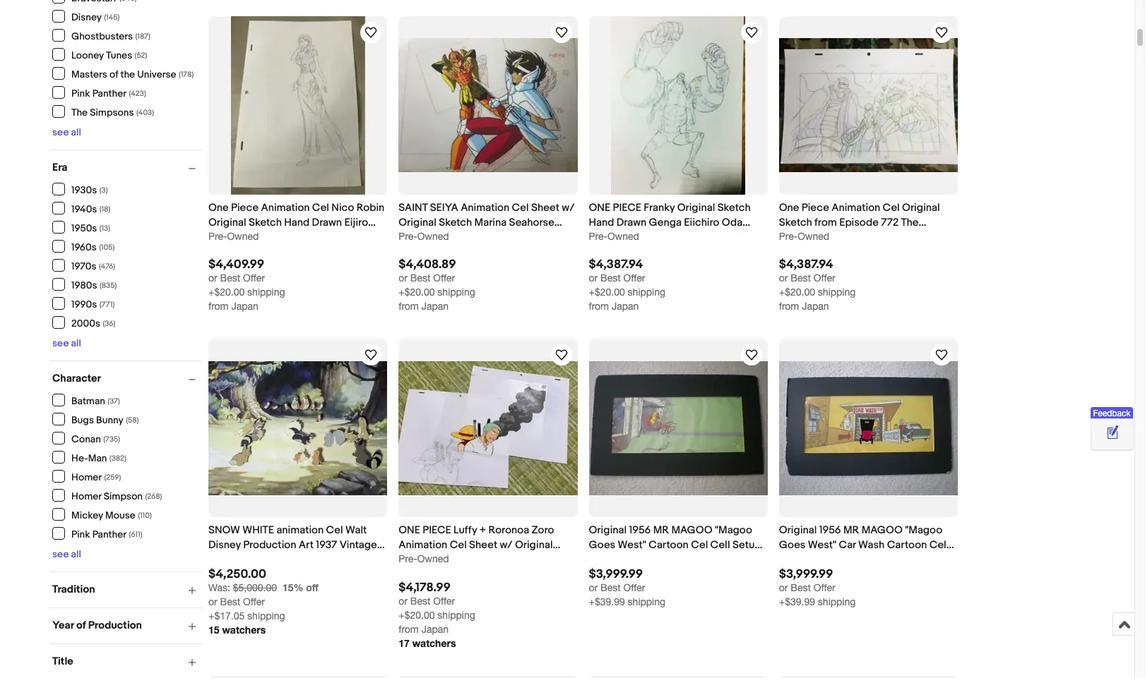 Task type: describe. For each thing, give the bounding box(es) containing it.
marina
[[474, 216, 507, 230]]

robin
[[357, 201, 385, 215]]

bugs bunny (58)
[[71, 414, 139, 426]]

$4,250.00
[[208, 568, 266, 582]]

cel inside one piece animation cel nico robin original sketch hand drawn eijiro oda a104
[[312, 201, 329, 215]]

1930s
[[71, 184, 97, 196]]

(268)
[[145, 492, 162, 501]]

one piece franky original sketch hand drawn genga eiichiro oda animation cel
[[589, 201, 751, 244]]

walt
[[345, 525, 367, 538]]

one piece animation cel original sketch from episode 772 the legendary journey
[[779, 201, 940, 244]]

roronoa
[[489, 525, 529, 538]]

(178)
[[179, 70, 194, 79]]

mickey
[[71, 510, 103, 522]]

"magoo for bkgd.
[[905, 525, 943, 538]]

+$20.00 for saint seiya animation cel sheet w/ original sketch marina seahorse baian a505
[[399, 287, 435, 298]]

magoo for $3,999.99
[[672, 525, 713, 538]]

simpsons
[[90, 106, 134, 118]]

(105)
[[99, 243, 115, 252]]

1956 for $3,999.99
[[629, 525, 651, 538]]

watch one piece franky original sketch hand drawn genga eiichiro oda animation cel image
[[743, 24, 760, 41]]

or inside $4,178.99 or best offer +$20.00 shipping from japan 17 watchers
[[399, 596, 408, 607]]

japan for cel
[[612, 301, 639, 312]]

0 horizontal spatial the
[[71, 106, 88, 118]]

(771)
[[99, 300, 115, 309]]

cel inside one piece luffy + roronoa zoro animation cel sheet w/ original sketch genga a480
[[450, 539, 467, 553]]

ghostbusters (187)
[[71, 30, 150, 42]]

see all for character
[[52, 549, 81, 561]]

+$39.99 inside original 1956 mr magoo "magoo goes west" cartoon cel cell setup w scene bkgd.!!! $3,999.99 or best offer +$39.99 shipping
[[589, 597, 625, 609]]

15%
[[282, 582, 303, 594]]

drawn inside one piece animation cel nico robin original sketch hand drawn eijiro oda a104
[[312, 216, 342, 230]]

original 1956 mr magoo "magoo goes west" cartoon cel cell setup w scene bkgd.!!! heading
[[589, 525, 763, 568]]

a480
[[469, 554, 495, 568]]

watch one piece animation cel nico robin original sketch hand drawn eijiro oda a104 image
[[363, 24, 380, 41]]

offer inside $4,409.99 or best offer +$20.00 shipping from japan
[[243, 273, 265, 284]]

offer inside $4,178.99 or best offer +$20.00 shipping from japan 17 watchers
[[433, 596, 455, 607]]

animation inside one piece franky original sketch hand drawn genga eiichiro oda animation cel
[[589, 231, 638, 244]]

all for character
[[71, 549, 81, 561]]

pre-owned for oda
[[208, 231, 259, 242]]

$3,999.99 inside original 1956 mr magoo "magoo goes west" cartoon cel cell setup w scene bkgd.!!! $3,999.99 or best offer +$39.99 shipping
[[589, 568, 643, 582]]

(52)
[[135, 51, 147, 60]]

batman (37)
[[71, 395, 120, 407]]

see for character
[[52, 549, 69, 561]]

watch snow white animation cel walt disney production art 1937 vintage cartoons x1 image
[[363, 347, 380, 364]]

saint seiya animation cel sheet w/ original sketch marina seahorse baian a505 image
[[399, 38, 578, 173]]

hand inside one piece franky original sketch hand drawn genga eiichiro oda animation cel
[[589, 216, 614, 230]]

2000s (36)
[[71, 318, 115, 330]]

+$20.00 for one piece animation cel original sketch from episode 772 the legendary journey
[[779, 287, 815, 298]]

1980s (835)
[[71, 279, 117, 291]]

best inside original 1956 mr magoo "magoo goes west" cartoon cel cell setup w scene bkgd.!!! $3,999.99 or best offer +$39.99 shipping
[[601, 583, 621, 594]]

+$20.00 for one piece franky original sketch hand drawn genga eiichiro oda animation cel
[[589, 287, 625, 298]]

pre- for one piece animation cel nico robin original sketch hand drawn eijiro oda a104
[[208, 231, 227, 242]]

owned for oda
[[227, 231, 259, 242]]

or inside the snow white animation cel walt disney production art 1937 vintage cartoons x1 $4,250.00 was: $5,000.00 15% off or best offer +$17.05 shipping 15 watchers
[[208, 597, 217, 609]]

see all button for character
[[52, 549, 81, 561]]

sheet inside saint seiya animation cel sheet w/ original sketch marina seahorse baian a505
[[531, 201, 560, 215]]

one piece franky original sketch hand drawn genga eiichiro oda animation cel image
[[611, 16, 745, 195]]

from for one piece animation cel original sketch from episode 772 the legendary journey
[[779, 301, 799, 312]]

offer inside the snow white animation cel walt disney production art 1937 vintage cartoons x1 $4,250.00 was: $5,000.00 15% off or best offer +$17.05 shipping 15 watchers
[[243, 597, 265, 609]]

year of production button
[[52, 620, 202, 633]]

1930s (3)
[[71, 184, 108, 196]]

or inside original 1956 mr magoo "magoo goes west" cartoon cel cell setup w scene bkgd.!!! $3,999.99 or best offer +$39.99 shipping
[[589, 583, 598, 594]]

shipping inside the snow white animation cel walt disney production art 1937 vintage cartoons x1 $4,250.00 was: $5,000.00 15% off or best offer +$17.05 shipping 15 watchers
[[247, 611, 285, 623]]

panther for pink panther (423)
[[92, 87, 127, 99]]

sketch inside saint seiya animation cel sheet w/ original sketch marina seahorse baian a505
[[439, 216, 472, 230]]

magoo for bkgd.
[[862, 525, 903, 538]]

setup inside original 1956 mr magoo "magoo goes west" car wash cartoon cel cell setup w bkgd. $3,999.99 or best offer +$39.99 shipping
[[801, 554, 830, 568]]

the
[[120, 68, 135, 80]]

x1
[[256, 554, 267, 568]]

w/ inside one piece luffy + roronoa zoro animation cel sheet w/ original sketch genga a480
[[500, 539, 513, 553]]

piece for $4,387.94
[[802, 201, 829, 215]]

goes for or
[[589, 539, 616, 553]]

journey
[[833, 231, 871, 244]]

0 horizontal spatial production
[[88, 620, 142, 633]]

feedback
[[1093, 409, 1131, 419]]

offer down 'one piece franky original sketch hand drawn genga eiichiro oda animation cel' heading
[[623, 273, 645, 284]]

of for the
[[109, 68, 118, 80]]

mouse
[[105, 510, 136, 522]]

cel inside original 1956 mr magoo "magoo goes west" car wash cartoon cel cell setup w bkgd. $3,999.99 or best offer +$39.99 shipping
[[930, 539, 947, 553]]

1970s
[[71, 260, 96, 272]]

wash
[[859, 539, 885, 553]]

see for era
[[52, 338, 69, 350]]

masters
[[71, 68, 107, 80]]

sketch inside one piece animation cel original sketch from episode 772 the legendary journey
[[779, 216, 812, 230]]

w inside original 1956 mr magoo "magoo goes west" car wash cartoon cel cell setup w bkgd. $3,999.99 or best offer +$39.99 shipping
[[832, 554, 840, 568]]

one piece luffy + roronoa zoro animation cel sheet w/ original sketch genga a480 heading
[[399, 525, 561, 568]]

shipping inside $4,178.99 or best offer +$20.00 shipping from japan 17 watchers
[[438, 610, 475, 621]]

goes for $3,999.99
[[779, 539, 806, 553]]

(611)
[[129, 530, 142, 539]]

a505
[[427, 231, 452, 244]]

$4,408.89 or best offer +$20.00 shipping from japan
[[399, 258, 475, 312]]

best inside $4,409.99 or best offer +$20.00 shipping from japan
[[220, 273, 240, 284]]

homer for homer
[[71, 472, 102, 484]]

a104
[[232, 231, 254, 244]]

japan for journey
[[802, 301, 829, 312]]

original inside saint seiya animation cel sheet w/ original sketch marina seahorse baian a505
[[399, 216, 437, 230]]

owned for journey
[[798, 231, 830, 242]]

offer inside $4,408.89 or best offer +$20.00 shipping from japan
[[433, 273, 455, 284]]

$4,178.99
[[399, 581, 451, 595]]

shipping inside original 1956 mr magoo "magoo goes west" cartoon cel cell setup w scene bkgd.!!! $3,999.99 or best offer +$39.99 shipping
[[628, 597, 666, 609]]

masters of the universe (178)
[[71, 68, 194, 80]]

from inside one piece animation cel original sketch from episode 772 the legendary journey
[[815, 216, 837, 230]]

hand inside one piece animation cel nico robin original sketch hand drawn eijiro oda a104
[[284, 216, 310, 230]]

car
[[839, 539, 856, 553]]

shipping inside $4,408.89 or best offer +$20.00 shipping from japan
[[438, 287, 475, 298]]

homer (259)
[[71, 472, 121, 484]]

pink for pink panther (611)
[[71, 529, 90, 541]]

year
[[52, 620, 74, 633]]

west" for bkgd.
[[808, 539, 837, 553]]

saint seiya animation cel sheet w/ original sketch marina seahorse baian a505 heading
[[399, 201, 575, 244]]

pre-owned for a505
[[399, 231, 449, 242]]

sketch inside one piece animation cel nico robin original sketch hand drawn eijiro oda a104
[[249, 216, 282, 230]]

eiichiro
[[684, 216, 720, 230]]

man
[[88, 453, 107, 465]]

oda inside one piece animation cel nico robin original sketch hand drawn eijiro oda a104
[[208, 231, 229, 244]]

animation for $4,387.94
[[832, 201, 881, 215]]

animation for $4,408.89
[[461, 201, 510, 215]]

one piece franky original sketch hand drawn genga eiichiro oda animation cel heading
[[589, 201, 751, 244]]

(835)
[[100, 281, 117, 290]]

best inside $4,178.99 or best offer +$20.00 shipping from japan 17 watchers
[[410, 596, 431, 607]]

1990s (771)
[[71, 299, 115, 311]]

(403)
[[136, 108, 154, 117]]

drawn inside one piece franky original sketch hand drawn genga eiichiro oda animation cel
[[617, 216, 647, 230]]

panther for pink panther (611)
[[92, 529, 127, 541]]

shipping inside original 1956 mr magoo "magoo goes west" car wash cartoon cel cell setup w bkgd. $3,999.99 or best offer +$39.99 shipping
[[818, 597, 856, 609]]

snow
[[208, 525, 240, 538]]

bkgd.!!!
[[632, 554, 669, 568]]

or inside $4,409.99 or best offer +$20.00 shipping from japan
[[208, 273, 217, 284]]

snow white animation cel walt disney production art 1937 vintage cartoons x1 link
[[208, 524, 387, 568]]

pre- for saint seiya animation cel sheet w/ original sketch marina seahorse baian a505
[[399, 231, 417, 242]]

1970s (476)
[[71, 260, 115, 272]]

pink panther (423)
[[71, 87, 146, 99]]

1 see all button from the top
[[52, 126, 81, 138]]

eijiro
[[344, 216, 368, 230]]

mr for $3,999.99
[[653, 525, 669, 538]]

(382)
[[109, 454, 126, 463]]

original inside one piece luffy + roronoa zoro animation cel sheet w/ original sketch genga a480
[[515, 539, 553, 553]]

cel inside saint seiya animation cel sheet w/ original sketch marina seahorse baian a505
[[512, 201, 529, 215]]

he-man (382)
[[71, 453, 126, 465]]

(187)
[[135, 31, 150, 41]]

japan for a505
[[422, 301, 449, 312]]

west" for $3,999.99
[[618, 539, 646, 553]]

pre- for one piece luffy + roronoa zoro animation cel sheet w/ original sketch genga a480
[[399, 554, 417, 565]]

$4,387.94 or best offer +$20.00 shipping from japan for legendary
[[779, 258, 856, 312]]

homer simpson (268)
[[71, 491, 162, 503]]

disney inside the snow white animation cel walt disney production art 1937 vintage cartoons x1 $4,250.00 was: $5,000.00 15% off or best offer +$17.05 shipping 15 watchers
[[208, 539, 241, 553]]

original 1956 mr magoo "magoo goes west" cartoon cel cell setup w scene bkgd.!!! $3,999.99 or best offer +$39.99 shipping
[[589, 525, 761, 609]]

1956 for bkgd.
[[819, 525, 841, 538]]

17
[[399, 638, 410, 650]]

production inside the snow white animation cel walt disney production art 1937 vintage cartoons x1 $4,250.00 was: $5,000.00 15% off or best offer +$17.05 shipping 15 watchers
[[243, 539, 296, 553]]

pre-owned for journey
[[779, 231, 830, 242]]

cartoon inside original 1956 mr magoo "magoo goes west" cartoon cel cell setup w scene bkgd.!!! $3,999.99 or best offer +$39.99 shipping
[[649, 539, 689, 553]]

simpson
[[104, 491, 143, 503]]

snow white animation cel walt disney production art 1937 vintage cartoons x1 image
[[208, 362, 387, 496]]

pre- for one piece franky original sketch hand drawn genga eiichiro oda animation cel
[[589, 231, 608, 242]]

(110)
[[138, 511, 152, 520]]

conan (735)
[[71, 433, 120, 445]]

year of production
[[52, 620, 142, 633]]

of for production
[[76, 620, 86, 633]]

zoro
[[532, 525, 554, 538]]

legendary
[[779, 231, 830, 244]]

snow white animation cel walt disney production art 1937 vintage cartoons x1 $4,250.00 was: $5,000.00 15% off or best offer +$17.05 shipping 15 watchers
[[208, 525, 377, 637]]

genga inside one piece luffy + roronoa zoro animation cel sheet w/ original sketch genga a480
[[434, 554, 467, 568]]

(13)
[[99, 224, 110, 233]]

one for $4,409.99
[[208, 201, 229, 215]]

looney
[[71, 49, 104, 61]]

original 1956 mr magoo "magoo goes west" cartoon cel cell setup w scene bkgd.!!! link
[[589, 524, 768, 568]]

era
[[52, 161, 68, 175]]

owned for sketch
[[417, 554, 449, 565]]

(3)
[[99, 185, 108, 195]]

1940s (18)
[[71, 203, 110, 215]]



Task type: vqa. For each thing, say whether or not it's contained in the screenshot.


Task type: locate. For each thing, give the bounding box(es) containing it.
2 hand from the left
[[589, 216, 614, 230]]

2 pink from the top
[[71, 529, 90, 541]]

pre-owned for cel
[[589, 231, 639, 242]]

one for $4,387.94
[[589, 201, 611, 215]]

offer down original 1956 mr magoo "magoo goes west" car wash cartoon cel cell setup w bkgd. heading
[[814, 583, 836, 594]]

piece left luffy
[[423, 525, 451, 538]]

1 vertical spatial piece
[[423, 525, 451, 538]]

sketch down the seiya
[[439, 216, 472, 230]]

1 horizontal spatial $3,999.99
[[779, 568, 833, 582]]

pre-
[[208, 231, 227, 242], [399, 231, 417, 242], [589, 231, 608, 242], [779, 231, 798, 242], [399, 554, 417, 565]]

+$20.00 inside $4,178.99 or best offer +$20.00 shipping from japan 17 watchers
[[399, 610, 435, 621]]

1 horizontal spatial 1956
[[819, 525, 841, 538]]

watchers right 17
[[412, 638, 456, 650]]

piece inside one piece franky original sketch hand drawn genga eiichiro oda animation cel
[[613, 201, 642, 215]]

1 vertical spatial all
[[71, 338, 81, 350]]

one piece luffy + roronoa zoro animation cel sheet w/ original sketch genga a480 link
[[399, 524, 578, 568]]

mr inside original 1956 mr magoo "magoo goes west" cartoon cel cell setup w scene bkgd.!!! $3,999.99 or best offer +$39.99 shipping
[[653, 525, 669, 538]]

w
[[589, 554, 597, 568], [832, 554, 840, 568]]

1 horizontal spatial piece
[[613, 201, 642, 215]]

the left simpsons
[[71, 106, 88, 118]]

seahorse
[[509, 216, 555, 230]]

0 vertical spatial panther
[[92, 87, 127, 99]]

mr for bkgd.
[[844, 525, 859, 538]]

cel inside the snow white animation cel walt disney production art 1937 vintage cartoons x1 $4,250.00 was: $5,000.00 15% off or best offer +$17.05 shipping 15 watchers
[[326, 525, 343, 538]]

0 vertical spatial the
[[71, 106, 88, 118]]

0 horizontal spatial w/
[[500, 539, 513, 553]]

one piece luffy + roronoa zoro animation cel sheet w/ original sketch genga a480 image
[[399, 362, 578, 496]]

0 horizontal spatial "magoo
[[715, 525, 752, 538]]

one piece luffy + roronoa zoro animation cel sheet w/ original sketch genga a480
[[399, 525, 554, 568]]

0 vertical spatial one
[[589, 201, 611, 215]]

was:
[[208, 583, 230, 594]]

genga left a480
[[434, 554, 467, 568]]

0 vertical spatial see
[[52, 126, 69, 138]]

1 goes from the left
[[589, 539, 616, 553]]

1 horizontal spatial $4,387.94
[[779, 258, 833, 272]]

from inside $4,178.99 or best offer +$20.00 shipping from japan 17 watchers
[[399, 624, 419, 636]]

0 horizontal spatial $4,387.94
[[589, 258, 643, 272]]

1 vertical spatial genga
[[434, 554, 467, 568]]

1 horizontal spatial watchers
[[412, 638, 456, 650]]

0 vertical spatial production
[[243, 539, 296, 553]]

piece for $4,409.99
[[231, 201, 259, 215]]

one piece franky original sketch hand drawn genga eiichiro oda animation cel link
[[589, 201, 768, 244]]

(18)
[[99, 205, 110, 214]]

from for saint seiya animation cel sheet w/ original sketch marina seahorse baian a505
[[399, 301, 419, 312]]

1 horizontal spatial w
[[832, 554, 840, 568]]

bunny
[[96, 414, 123, 426]]

snow white animation cel walt disney production art 1937 vintage cartoons x1 heading
[[208, 525, 385, 568]]

sketch up legendary
[[779, 216, 812, 230]]

0 vertical spatial all
[[71, 126, 81, 138]]

0 horizontal spatial one
[[208, 201, 229, 215]]

one piece animation cel original sketch from episode 772 the legendary journey heading
[[779, 201, 940, 244]]

oda left a104
[[208, 231, 229, 244]]

batman
[[71, 395, 105, 407]]

+
[[479, 525, 486, 538]]

0 horizontal spatial of
[[76, 620, 86, 633]]

2 see all button from the top
[[52, 338, 81, 350]]

(259)
[[104, 473, 121, 482]]

1 $3,999.99 from the left
[[589, 568, 643, 582]]

2 magoo from the left
[[862, 525, 903, 538]]

vintage
[[340, 539, 377, 553]]

homer for homer simpson
[[71, 491, 101, 503]]

offer down legendary
[[814, 273, 836, 284]]

1 see all from the top
[[52, 126, 81, 138]]

west" up the "scene"
[[618, 539, 646, 553]]

saint
[[399, 201, 428, 215]]

1 horizontal spatial "magoo
[[905, 525, 943, 538]]

off
[[306, 582, 318, 594]]

piece for $4,178.99
[[423, 525, 451, 538]]

0 vertical spatial oda
[[722, 216, 743, 230]]

2 vertical spatial see
[[52, 549, 69, 561]]

1956 inside original 1956 mr magoo "magoo goes west" car wash cartoon cel cell setup w bkgd. $3,999.99 or best offer +$39.99 shipping
[[819, 525, 841, 538]]

genga
[[649, 216, 682, 230], [434, 554, 467, 568]]

offer down $4,409.99
[[243, 273, 265, 284]]

0 vertical spatial genga
[[649, 216, 682, 230]]

watch original 1956 mr magoo "magoo goes west" cartoon cel cell setup w scene bkgd.!!! image
[[743, 347, 760, 364]]

0 vertical spatial see all
[[52, 126, 81, 138]]

(735)
[[103, 435, 120, 444]]

setup
[[733, 539, 761, 553], [801, 554, 830, 568]]

genga inside one piece franky original sketch hand drawn genga eiichiro oda animation cel
[[649, 216, 682, 230]]

watchers inside the snow white animation cel walt disney production art 1937 vintage cartoons x1 $4,250.00 was: $5,000.00 15% off or best offer +$17.05 shipping 15 watchers
[[222, 625, 266, 637]]

one piece animation cel original sketch from episode 772 the legendary journey image
[[779, 38, 958, 173]]

1 horizontal spatial production
[[243, 539, 296, 553]]

tradition button
[[52, 584, 202, 597]]

see all down 2000s
[[52, 338, 81, 350]]

1 +$39.99 from the left
[[589, 597, 625, 609]]

original 1956 mr magoo "magoo goes west" car wash cartoon cel cell setup w bkgd. $3,999.99 or best offer +$39.99 shipping
[[779, 525, 947, 609]]

2 all from the top
[[71, 338, 81, 350]]

universe
[[137, 68, 176, 80]]

cartoons
[[208, 554, 254, 568]]

conan
[[71, 433, 101, 445]]

bugs
[[71, 414, 94, 426]]

0 vertical spatial sheet
[[531, 201, 560, 215]]

cartoon right wash
[[887, 539, 927, 553]]

"magoo for $3,999.99
[[715, 525, 752, 538]]

1 horizontal spatial one
[[779, 201, 799, 215]]

goes inside original 1956 mr magoo "magoo goes west" car wash cartoon cel cell setup w bkgd. $3,999.99 or best offer +$39.99 shipping
[[779, 539, 806, 553]]

see all button up tradition
[[52, 549, 81, 561]]

0 horizontal spatial west"
[[618, 539, 646, 553]]

japan inside $4,409.99 or best offer +$20.00 shipping from japan
[[231, 301, 258, 312]]

$4,387.94 or best offer +$20.00 shipping from japan for animation
[[589, 258, 666, 312]]

0 vertical spatial see all button
[[52, 126, 81, 138]]

see all for era
[[52, 338, 81, 350]]

west" inside original 1956 mr magoo "magoo goes west" cartoon cel cell setup w scene bkgd.!!! $3,999.99 or best offer +$39.99 shipping
[[618, 539, 646, 553]]

None text field
[[208, 583, 277, 594]]

piece left franky at the right top
[[613, 201, 642, 215]]

2 west" from the left
[[808, 539, 837, 553]]

one piece animation cel nico robin original sketch hand drawn eijiro oda a104 heading
[[208, 201, 385, 244]]

piece for $4,387.94
[[613, 201, 642, 215]]

one for $4,387.94
[[779, 201, 799, 215]]

ghostbusters
[[71, 30, 133, 42]]

0 horizontal spatial genga
[[434, 554, 467, 568]]

1 horizontal spatial setup
[[801, 554, 830, 568]]

owned for a505
[[417, 231, 449, 242]]

mr up bkgd.!!!
[[653, 525, 669, 538]]

west" inside original 1956 mr magoo "magoo goes west" car wash cartoon cel cell setup w bkgd. $3,999.99 or best offer +$39.99 shipping
[[808, 539, 837, 553]]

pre-owned for sketch
[[399, 554, 449, 565]]

2 vertical spatial all
[[71, 549, 81, 561]]

1956 inside original 1956 mr magoo "magoo goes west" cartoon cel cell setup w scene bkgd.!!! $3,999.99 or best offer +$39.99 shipping
[[629, 525, 651, 538]]

2 see all from the top
[[52, 338, 81, 350]]

1 horizontal spatial drawn
[[617, 216, 647, 230]]

1 horizontal spatial +$39.99
[[779, 597, 815, 609]]

seiya
[[430, 201, 458, 215]]

disney
[[71, 11, 102, 23], [208, 539, 241, 553]]

0 vertical spatial piece
[[613, 201, 642, 215]]

0 horizontal spatial hand
[[284, 216, 310, 230]]

owned for cel
[[608, 231, 639, 242]]

1 vertical spatial disney
[[208, 539, 241, 553]]

2 panther from the top
[[92, 529, 127, 541]]

3 see from the top
[[52, 549, 69, 561]]

1 vertical spatial one
[[399, 525, 420, 538]]

tunes
[[106, 49, 132, 61]]

magoo inside original 1956 mr magoo "magoo goes west" cartoon cel cell setup w scene bkgd.!!! $3,999.99 or best offer +$39.99 shipping
[[672, 525, 713, 538]]

15
[[208, 625, 219, 637]]

see all up era
[[52, 126, 81, 138]]

2 goes from the left
[[779, 539, 806, 553]]

piece
[[613, 201, 642, 215], [423, 525, 451, 538]]

w down car
[[832, 554, 840, 568]]

1 vertical spatial oda
[[208, 231, 229, 244]]

one inside one piece luffy + roronoa zoro animation cel sheet w/ original sketch genga a480
[[399, 525, 420, 538]]

watch one piece luffy + roronoa zoro animation cel sheet w/ original sketch genga a480 image
[[553, 347, 570, 364]]

from for one piece franky original sketch hand drawn genga eiichiro oda animation cel
[[589, 301, 609, 312]]

1 vertical spatial sheet
[[469, 539, 497, 553]]

one
[[589, 201, 611, 215], [399, 525, 420, 538]]

1 piece from the left
[[231, 201, 259, 215]]

goes left car
[[779, 539, 806, 553]]

1 drawn from the left
[[312, 216, 342, 230]]

nico
[[332, 201, 354, 215]]

saint seiya animation cel sheet w/ original sketch marina seahorse baian a505 link
[[399, 201, 578, 244]]

1937
[[316, 539, 337, 553]]

hand
[[284, 216, 310, 230], [589, 216, 614, 230]]

1956 up bkgd.!!!
[[629, 525, 651, 538]]

cell inside original 1956 mr magoo "magoo goes west" car wash cartoon cel cell setup w bkgd. $3,999.99 or best offer +$39.99 shipping
[[779, 554, 799, 568]]

see up tradition
[[52, 549, 69, 561]]

+$17.05
[[208, 611, 245, 623]]

animation for $4,409.99
[[261, 201, 310, 215]]

cel inside original 1956 mr magoo "magoo goes west" cartoon cel cell setup w scene bkgd.!!! $3,999.99 or best offer +$39.99 shipping
[[691, 539, 708, 553]]

or inside original 1956 mr magoo "magoo goes west" car wash cartoon cel cell setup w bkgd. $3,999.99 or best offer +$39.99 shipping
[[779, 583, 788, 594]]

animation inside one piece animation cel nico robin original sketch hand drawn eijiro oda a104
[[261, 201, 310, 215]]

sketch up $4,178.99
[[399, 554, 432, 568]]

1 west" from the left
[[618, 539, 646, 553]]

cell inside original 1956 mr magoo "magoo goes west" cartoon cel cell setup w scene bkgd.!!! $3,999.99 or best offer +$39.99 shipping
[[710, 539, 730, 553]]

cartoon up bkgd.!!!
[[649, 539, 689, 553]]

panther up simpsons
[[92, 87, 127, 99]]

offer down $4,408.89
[[433, 273, 455, 284]]

1 horizontal spatial disney
[[208, 539, 241, 553]]

2 $4,387.94 from the left
[[779, 258, 833, 272]]

japan inside $4,408.89 or best offer +$20.00 shipping from japan
[[422, 301, 449, 312]]

1 hand from the left
[[284, 216, 310, 230]]

2 see from the top
[[52, 338, 69, 350]]

1 horizontal spatial of
[[109, 68, 118, 80]]

1980s
[[71, 279, 97, 291]]

animation
[[261, 201, 310, 215], [461, 201, 510, 215], [832, 201, 881, 215], [589, 231, 638, 244], [399, 539, 447, 553]]

pink down masters
[[71, 87, 90, 99]]

0 horizontal spatial 1956
[[629, 525, 651, 538]]

1 horizontal spatial piece
[[802, 201, 829, 215]]

best inside $4,408.89 or best offer +$20.00 shipping from japan
[[410, 273, 431, 284]]

"magoo inside original 1956 mr magoo "magoo goes west" cartoon cel cell setup w scene bkgd.!!! $3,999.99 or best offer +$39.99 shipping
[[715, 525, 752, 538]]

one up $4,409.99
[[208, 201, 229, 215]]

watch original 1956 mr magoo "magoo goes west" car wash cartoon cel cell setup w bkgd. image
[[933, 347, 950, 364]]

sheet down the +
[[469, 539, 497, 553]]

watch saint seiya animation cel sheet w/ original sketch marina seahorse baian a505 image
[[553, 24, 570, 41]]

homer down he- at bottom
[[71, 472, 102, 484]]

mr
[[653, 525, 669, 538], [844, 525, 859, 538]]

one left franky at the right top
[[589, 201, 611, 215]]

watch one piece animation cel original sketch from episode 772 the legendary journey image
[[933, 24, 950, 41]]

all down the simpsons (403)
[[71, 126, 81, 138]]

piece up a104
[[231, 201, 259, 215]]

2 one from the left
[[779, 201, 799, 215]]

from inside $4,409.99 or best offer +$20.00 shipping from japan
[[208, 301, 229, 312]]

production down tradition dropdown button
[[88, 620, 142, 633]]

see all button up era
[[52, 126, 81, 138]]

0 vertical spatial pink
[[71, 87, 90, 99]]

shipping inside $4,409.99 or best offer +$20.00 shipping from japan
[[247, 287, 285, 298]]

1 $4,387.94 or best offer +$20.00 shipping from japan from the left
[[589, 258, 666, 312]]

0 horizontal spatial piece
[[423, 525, 451, 538]]

sheet up seahorse
[[531, 201, 560, 215]]

all up tradition
[[71, 549, 81, 561]]

0 horizontal spatial oda
[[208, 231, 229, 244]]

1 vertical spatial watchers
[[412, 638, 456, 650]]

2 $3,999.99 from the left
[[779, 568, 833, 582]]

0 horizontal spatial sheet
[[469, 539, 497, 553]]

original 1956 mr magoo "magoo goes west" cartoon cel cell setup w scene bkgd.!!! image
[[589, 362, 768, 496]]

offer down the $5,000.00
[[243, 597, 265, 609]]

original inside one piece animation cel original sketch from episode 772 the legendary journey
[[902, 201, 940, 215]]

$4,387.94 down 'one piece franky original sketch hand drawn genga eiichiro oda animation cel' heading
[[589, 258, 643, 272]]

0 horizontal spatial $3,999.99
[[589, 568, 643, 582]]

original 1956 mr magoo "magoo goes west" car wash cartoon cel cell setup w bkgd. heading
[[779, 525, 954, 568]]

saint seiya animation cel sheet w/ original sketch marina seahorse baian a505
[[399, 201, 575, 244]]

1 horizontal spatial hand
[[589, 216, 614, 230]]

1 horizontal spatial cell
[[779, 554, 799, 568]]

$3,999.99 inside original 1956 mr magoo "magoo goes west" car wash cartoon cel cell setup w bkgd. $3,999.99 or best offer +$39.99 shipping
[[779, 568, 833, 582]]

west" left car
[[808, 539, 837, 553]]

+$20.00 inside $4,408.89 or best offer +$20.00 shipping from japan
[[399, 287, 435, 298]]

2 homer from the top
[[71, 491, 101, 503]]

production
[[243, 539, 296, 553], [88, 620, 142, 633]]

all for era
[[71, 338, 81, 350]]

1 horizontal spatial one
[[589, 201, 611, 215]]

w left the "scene"
[[589, 554, 597, 568]]

piece inside one piece luffy + roronoa zoro animation cel sheet w/ original sketch genga a480
[[423, 525, 451, 538]]

2 cartoon from the left
[[887, 539, 927, 553]]

1 vertical spatial the
[[901, 216, 919, 230]]

0 horizontal spatial $4,387.94 or best offer +$20.00 shipping from japan
[[589, 258, 666, 312]]

0 horizontal spatial cartoon
[[649, 539, 689, 553]]

$4,387.94 for legendary
[[779, 258, 833, 272]]

$3,999.99
[[589, 568, 643, 582], [779, 568, 833, 582]]

0 horizontal spatial magoo
[[672, 525, 713, 538]]

1 vertical spatial of
[[76, 620, 86, 633]]

1 homer from the top
[[71, 472, 102, 484]]

1 horizontal spatial the
[[901, 216, 919, 230]]

0 horizontal spatial drawn
[[312, 216, 342, 230]]

1 cartoon from the left
[[649, 539, 689, 553]]

goes up the "scene"
[[589, 539, 616, 553]]

one up legendary
[[779, 201, 799, 215]]

original inside one piece animation cel nico robin original sketch hand drawn eijiro oda a104
[[208, 216, 246, 230]]

piece inside one piece animation cel nico robin original sketch hand drawn eijiro oda a104
[[231, 201, 259, 215]]

the inside one piece animation cel original sketch from episode 772 the legendary journey
[[901, 216, 919, 230]]

1 $4,387.94 from the left
[[589, 258, 643, 272]]

scene
[[599, 554, 630, 568]]

japan for oda
[[231, 301, 258, 312]]

1 panther from the top
[[92, 87, 127, 99]]

1 mr from the left
[[653, 525, 669, 538]]

cell
[[710, 539, 730, 553], [779, 554, 799, 568]]

see all button for era
[[52, 338, 81, 350]]

1 all from the top
[[71, 126, 81, 138]]

see all up tradition
[[52, 549, 81, 561]]

cel inside one piece franky original sketch hand drawn genga eiichiro oda animation cel
[[640, 231, 657, 244]]

1 vertical spatial pink
[[71, 529, 90, 541]]

watchers inside $4,178.99 or best offer +$20.00 shipping from japan 17 watchers
[[412, 638, 456, 650]]

watchers down +$17.05 at the left of the page
[[222, 625, 266, 637]]

$5,000.00
[[233, 583, 277, 594]]

2 vertical spatial see all button
[[52, 549, 81, 561]]

none text field containing was:
[[208, 583, 277, 594]]

cartoon inside original 1956 mr magoo "magoo goes west" car wash cartoon cel cell setup w bkgd. $3,999.99 or best offer +$39.99 shipping
[[887, 539, 927, 553]]

owned
[[227, 231, 259, 242], [417, 231, 449, 242], [608, 231, 639, 242], [798, 231, 830, 242], [417, 554, 449, 565]]

one inside one piece animation cel nico robin original sketch hand drawn eijiro oda a104
[[208, 201, 229, 215]]

character
[[52, 372, 101, 386]]

of left the at the top
[[109, 68, 118, 80]]

0 horizontal spatial piece
[[231, 201, 259, 215]]

character button
[[52, 372, 202, 386]]

disney up ghostbusters
[[71, 11, 102, 23]]

one piece animation cel original sketch from episode 772 the legendary journey link
[[779, 201, 958, 244]]

goes inside original 1956 mr magoo "magoo goes west" cartoon cel cell setup w scene bkgd.!!! $3,999.99 or best offer +$39.99 shipping
[[589, 539, 616, 553]]

drawn down nico
[[312, 216, 342, 230]]

pink panther (611)
[[71, 529, 142, 541]]

pink
[[71, 87, 90, 99], [71, 529, 90, 541]]

1 vertical spatial see all
[[52, 338, 81, 350]]

"magoo inside original 1956 mr magoo "magoo goes west" car wash cartoon cel cell setup w bkgd. $3,999.99 or best offer +$39.99 shipping
[[905, 525, 943, 538]]

2 piece from the left
[[802, 201, 829, 215]]

oda right "eiichiro"
[[722, 216, 743, 230]]

art
[[299, 539, 314, 553]]

0 horizontal spatial +$39.99
[[589, 597, 625, 609]]

title button
[[52, 656, 202, 669]]

$4,409.99 or best offer +$20.00 shipping from japan
[[208, 258, 285, 312]]

1 horizontal spatial $4,387.94 or best offer +$20.00 shipping from japan
[[779, 258, 856, 312]]

$4,387.94 down legendary
[[779, 258, 833, 272]]

0 vertical spatial setup
[[733, 539, 761, 553]]

w inside original 1956 mr magoo "magoo goes west" cartoon cel cell setup w scene bkgd.!!! $3,999.99 or best offer +$39.99 shipping
[[589, 554, 597, 568]]

production up x1
[[243, 539, 296, 553]]

title
[[52, 656, 73, 669]]

drawn down franky at the right top
[[617, 216, 647, 230]]

original 1956 mr magoo "magoo goes west" car wash cartoon cel cell setup w bkgd. image
[[779, 362, 958, 496]]

1 horizontal spatial w/
[[562, 201, 575, 215]]

cel
[[312, 201, 329, 215], [512, 201, 529, 215], [883, 201, 900, 215], [640, 231, 657, 244], [326, 525, 343, 538], [450, 539, 467, 553], [691, 539, 708, 553], [930, 539, 947, 553]]

piece up legendary
[[802, 201, 829, 215]]

1 horizontal spatial mr
[[844, 525, 859, 538]]

0 vertical spatial disney
[[71, 11, 102, 23]]

0 vertical spatial watchers
[[222, 625, 266, 637]]

homer up mickey
[[71, 491, 101, 503]]

offer inside original 1956 mr magoo "magoo goes west" car wash cartoon cel cell setup w bkgd. $3,999.99 or best offer +$39.99 shipping
[[814, 583, 836, 594]]

piece inside one piece animation cel original sketch from episode 772 the legendary journey
[[802, 201, 829, 215]]

w/ inside saint seiya animation cel sheet w/ original sketch marina seahorse baian a505
[[562, 201, 575, 215]]

all down 2000s
[[71, 338, 81, 350]]

0 horizontal spatial cell
[[710, 539, 730, 553]]

3 see all from the top
[[52, 549, 81, 561]]

best inside original 1956 mr magoo "magoo goes west" car wash cartoon cel cell setup w bkgd. $3,999.99 or best offer +$39.99 shipping
[[791, 583, 811, 594]]

best inside the snow white animation cel walt disney production art 1937 vintage cartoons x1 $4,250.00 was: $5,000.00 15% off or best offer +$17.05 shipping 15 watchers
[[220, 597, 240, 609]]

772
[[881, 216, 899, 230]]

3 all from the top
[[71, 549, 81, 561]]

$4,408.89
[[399, 258, 456, 272]]

2 $4,387.94 or best offer +$20.00 shipping from japan from the left
[[779, 258, 856, 312]]

baian
[[399, 231, 425, 244]]

1 see from the top
[[52, 126, 69, 138]]

1 vertical spatial see all button
[[52, 338, 81, 350]]

offer inside original 1956 mr magoo "magoo goes west" cartoon cel cell setup w scene bkgd.!!! $3,999.99 or best offer +$39.99 shipping
[[623, 583, 645, 594]]

from for one piece animation cel nico robin original sketch hand drawn eijiro oda a104
[[208, 301, 229, 312]]

1 vertical spatial w/
[[500, 539, 513, 553]]

of right year
[[76, 620, 86, 633]]

offer down bkgd.!!!
[[623, 583, 645, 594]]

0 horizontal spatial goes
[[589, 539, 616, 553]]

0 vertical spatial of
[[109, 68, 118, 80]]

setup inside original 1956 mr magoo "magoo goes west" cartoon cel cell setup w scene bkgd.!!! $3,999.99 or best offer +$39.99 shipping
[[733, 539, 761, 553]]

1 horizontal spatial magoo
[[862, 525, 903, 538]]

$4,178.99 or best offer +$20.00 shipping from japan 17 watchers
[[399, 581, 475, 650]]

episode
[[839, 216, 879, 230]]

0 horizontal spatial mr
[[653, 525, 669, 538]]

1 horizontal spatial sheet
[[531, 201, 560, 215]]

$3,999.99 down the "scene"
[[589, 568, 643, 582]]

cel inside one piece animation cel original sketch from episode 772 the legendary journey
[[883, 201, 900, 215]]

original inside original 1956 mr magoo "magoo goes west" car wash cartoon cel cell setup w bkgd. $3,999.99 or best offer +$39.99 shipping
[[779, 525, 817, 538]]

1 pink from the top
[[71, 87, 90, 99]]

1 horizontal spatial goes
[[779, 539, 806, 553]]

1 horizontal spatial cartoon
[[887, 539, 927, 553]]

(37)
[[108, 397, 120, 406]]

1 w from the left
[[589, 554, 597, 568]]

genga down franky at the right top
[[649, 216, 682, 230]]

3 see all button from the top
[[52, 549, 81, 561]]

1956 up car
[[819, 525, 841, 538]]

0 vertical spatial w/
[[562, 201, 575, 215]]

2 +$39.99 from the left
[[779, 597, 815, 609]]

one right walt
[[399, 525, 420, 538]]

sketch up "eiichiro"
[[718, 201, 751, 215]]

animation inside one piece animation cel original sketch from episode 772 the legendary journey
[[832, 201, 881, 215]]

magoo inside original 1956 mr magoo "magoo goes west" car wash cartoon cel cell setup w bkgd. $3,999.99 or best offer +$39.99 shipping
[[862, 525, 903, 538]]

0 horizontal spatial disney
[[71, 11, 102, 23]]

0 horizontal spatial one
[[399, 525, 420, 538]]

japan inside $4,178.99 or best offer +$20.00 shipping from japan 17 watchers
[[422, 624, 449, 636]]

mr up car
[[844, 525, 859, 538]]

1950s (13)
[[71, 222, 110, 234]]

sketch inside one piece luffy + roronoa zoro animation cel sheet w/ original sketch genga a480
[[399, 554, 432, 568]]

1960s
[[71, 241, 97, 253]]

goes
[[589, 539, 616, 553], [779, 539, 806, 553]]

0 vertical spatial cell
[[710, 539, 730, 553]]

2 1956 from the left
[[819, 525, 841, 538]]

1 horizontal spatial west"
[[808, 539, 837, 553]]

2 "magoo from the left
[[905, 525, 943, 538]]

+$39.99 inside original 1956 mr magoo "magoo goes west" car wash cartoon cel cell setup w bkgd. $3,999.99 or best offer +$39.99 shipping
[[779, 597, 815, 609]]

2 drawn from the left
[[617, 216, 647, 230]]

one piece animation cel nico robin original sketch hand drawn eijiro oda a104 image
[[231, 16, 365, 195]]

1 vertical spatial production
[[88, 620, 142, 633]]

1 vertical spatial cell
[[779, 554, 799, 568]]

pre- for one piece animation cel original sketch from episode 772 the legendary journey
[[779, 231, 798, 242]]

animation inside saint seiya animation cel sheet w/ original sketch marina seahorse baian a505
[[461, 201, 510, 215]]

franky
[[644, 201, 675, 215]]

white
[[243, 525, 274, 538]]

sketch up a104
[[249, 216, 282, 230]]

"magoo
[[715, 525, 752, 538], [905, 525, 943, 538]]

or inside $4,408.89 or best offer +$20.00 shipping from japan
[[399, 273, 408, 284]]

2 vertical spatial see all
[[52, 549, 81, 561]]

original inside original 1956 mr magoo "magoo goes west" cartoon cel cell setup w scene bkgd.!!! $3,999.99 or best offer +$39.99 shipping
[[589, 525, 627, 538]]

1 horizontal spatial genga
[[649, 216, 682, 230]]

sheet inside one piece luffy + roronoa zoro animation cel sheet w/ original sketch genga a480
[[469, 539, 497, 553]]

(58)
[[126, 416, 139, 425]]

+$20.00 inside $4,409.99 or best offer +$20.00 shipping from japan
[[208, 287, 245, 298]]

one for $4,178.99
[[399, 525, 420, 538]]

0 horizontal spatial setup
[[733, 539, 761, 553]]

0 vertical spatial homer
[[71, 472, 102, 484]]

$3,999.99 down original 1956 mr magoo "magoo goes west" car wash cartoon cel cell setup w bkgd. heading
[[779, 568, 833, 582]]

1 magoo from the left
[[672, 525, 713, 538]]

the right 772 at the right top of the page
[[901, 216, 919, 230]]

1960s (105)
[[71, 241, 115, 253]]

1 1956 from the left
[[629, 525, 651, 538]]

sketch inside one piece franky original sketch hand drawn genga eiichiro oda animation cel
[[718, 201, 751, 215]]

panther down "mickey mouse (110)"
[[92, 529, 127, 541]]

pink down mickey
[[71, 529, 90, 541]]

of
[[109, 68, 118, 80], [76, 620, 86, 633]]

from
[[815, 216, 837, 230], [208, 301, 229, 312], [399, 301, 419, 312], [589, 301, 609, 312], [779, 301, 799, 312], [399, 624, 419, 636]]

see all button down 2000s
[[52, 338, 81, 350]]

see up era
[[52, 126, 69, 138]]

1 "magoo from the left
[[715, 525, 752, 538]]

original inside one piece franky original sketch hand drawn genga eiichiro oda animation cel
[[677, 201, 715, 215]]

1 vertical spatial panther
[[92, 529, 127, 541]]

oda inside one piece franky original sketch hand drawn genga eiichiro oda animation cel
[[722, 216, 743, 230]]

+$20.00 for one piece animation cel nico robin original sketch hand drawn eijiro oda a104
[[208, 287, 245, 298]]

one piece animation cel nico robin original sketch hand drawn eijiro oda a104
[[208, 201, 385, 244]]

pink for pink panther (423)
[[71, 87, 90, 99]]

(36)
[[103, 319, 115, 328]]

see
[[52, 126, 69, 138], [52, 338, 69, 350], [52, 549, 69, 561]]

2 w from the left
[[832, 554, 840, 568]]

1 one from the left
[[208, 201, 229, 215]]

$4,387.94 for animation
[[589, 258, 643, 272]]

disney down snow
[[208, 539, 241, 553]]

0 horizontal spatial w
[[589, 554, 597, 568]]

1 vertical spatial homer
[[71, 491, 101, 503]]

see up character
[[52, 338, 69, 350]]

1 vertical spatial see
[[52, 338, 69, 350]]

1990s
[[71, 299, 97, 311]]

0 horizontal spatial watchers
[[222, 625, 266, 637]]

2 mr from the left
[[844, 525, 859, 538]]

animation inside one piece luffy + roronoa zoro animation cel sheet w/ original sketch genga a480
[[399, 539, 447, 553]]

see all
[[52, 126, 81, 138], [52, 338, 81, 350], [52, 549, 81, 561]]

offer down $4,178.99
[[433, 596, 455, 607]]



